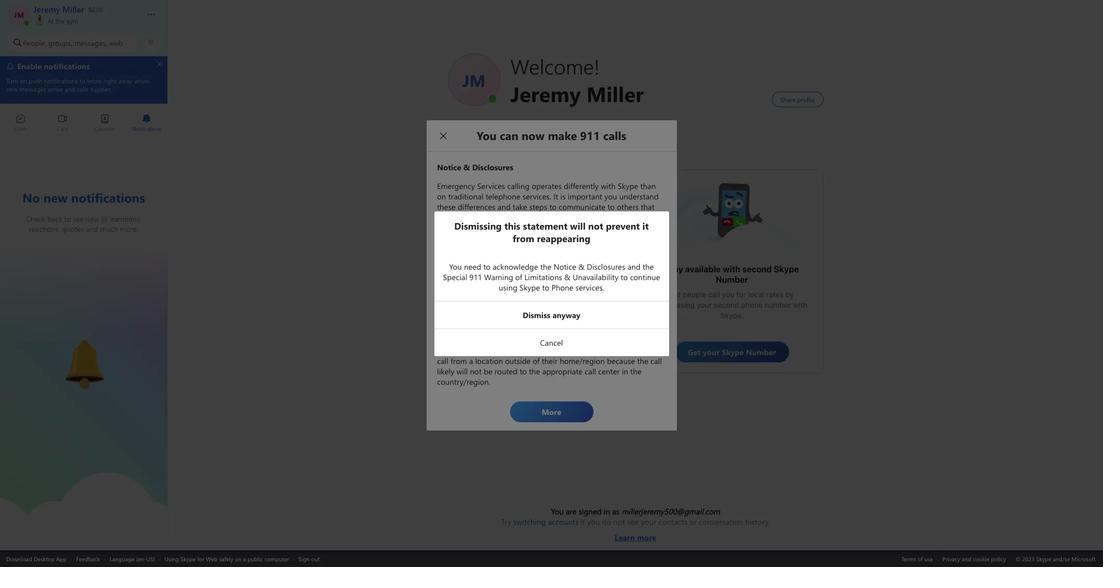 Task type: describe. For each thing, give the bounding box(es) containing it.
using
[[165, 556, 179, 564]]

let people call you for local rates by purchasing your second phone number with skype.
[[656, 291, 810, 320]]

anyone inside 'share the invite with anyone even if they aren't on skype. no sign ups or downloads required.'
[[542, 285, 567, 294]]

contacts
[[658, 517, 687, 528]]

use
[[924, 556, 933, 564]]

conversation
[[699, 517, 743, 528]]

people, groups, messages, web
[[23, 38, 123, 48]]

desktop
[[34, 556, 54, 564]]

a
[[243, 556, 246, 564]]

gym
[[66, 17, 78, 25]]

(en-
[[136, 556, 146, 564]]

people
[[683, 291, 706, 299]]

you inside let people call you for local rates by purchasing your second phone number with skype.
[[722, 291, 734, 299]]

skype. inside 'share the invite with anyone even if they aren't on skype. no sign ups or downloads required.'
[[498, 296, 522, 305]]

call
[[708, 291, 720, 299]]

feedback link
[[76, 556, 100, 564]]

you
[[551, 507, 564, 517]]

public
[[248, 556, 263, 564]]

number
[[716, 275, 748, 285]]

privacy
[[943, 556, 960, 564]]

language (en-us)
[[110, 556, 155, 564]]

sign
[[299, 556, 310, 564]]

using skype for web safely on a public computer link
[[165, 556, 289, 564]]

web
[[206, 556, 217, 564]]

accounts
[[548, 517, 579, 528]]

purchasing
[[656, 301, 695, 310]]

more
[[637, 533, 656, 543]]

phone
[[741, 301, 763, 310]]

skype. inside let people call you for local rates by purchasing your second phone number with skype.
[[720, 311, 744, 320]]

learn
[[615, 533, 635, 543]]

or inside try switching accounts if you do not see your contacts or conversation history. learn more
[[689, 517, 697, 528]]

the for gym
[[55, 17, 64, 25]]

no
[[524, 296, 533, 305]]

people, groups, messages, web button
[[8, 33, 138, 52]]

share
[[470, 285, 490, 294]]

cookie
[[973, 556, 990, 564]]

or inside 'share the invite with anyone even if they aren't on skype. no sign ups or downloads required.'
[[566, 296, 573, 305]]

easy
[[484, 270, 503, 280]]

sign out link
[[299, 556, 320, 564]]

policy
[[991, 556, 1006, 564]]

not
[[613, 517, 625, 528]]

with inside let people call you for local rates by purchasing your second phone number with skype.
[[793, 301, 808, 310]]

groups,
[[48, 38, 72, 48]]

meetings
[[505, 270, 543, 280]]

let
[[670, 291, 681, 299]]

the for invite
[[491, 285, 503, 294]]

people,
[[23, 38, 46, 48]]

web
[[109, 38, 123, 48]]

whosthis
[[701, 181, 733, 192]]

on inside 'share the invite with anyone even if they aren't on skype. no sign ups or downloads required.'
[[488, 296, 496, 305]]

computer
[[265, 556, 289, 564]]

even
[[569, 285, 585, 294]]

see
[[627, 517, 639, 528]]

bell
[[52, 336, 66, 347]]

if inside 'share the invite with anyone even if they aren't on skype. no sign ups or downloads required.'
[[587, 285, 591, 294]]

skype inside stay available with second skype number
[[774, 265, 799, 274]]

download
[[6, 556, 32, 564]]

you inside try switching accounts if you do not see your contacts or conversation history. learn more
[[587, 517, 600, 528]]

1 vertical spatial on
[[235, 556, 241, 564]]

available
[[685, 265, 721, 274]]

sign
[[535, 296, 550, 305]]

number
[[765, 301, 791, 310]]

download desktop app
[[6, 556, 66, 564]]

feedback
[[76, 556, 100, 564]]

using skype for web safely on a public computer
[[165, 556, 289, 564]]

local
[[748, 291, 764, 299]]

messages,
[[74, 38, 107, 48]]

do
[[602, 517, 611, 528]]

at the gym
[[46, 17, 78, 25]]

download desktop app link
[[6, 556, 66, 564]]

sign out
[[299, 556, 320, 564]]

stay
[[665, 265, 683, 274]]

privacy and cookie policy
[[943, 556, 1006, 564]]

ups
[[552, 296, 564, 305]]

with up ups
[[545, 270, 563, 280]]



Task type: vqa. For each thing, say whether or not it's contained in the screenshot.
cookie
yes



Task type: locate. For each thing, give the bounding box(es) containing it.
1 horizontal spatial the
[[491, 285, 503, 294]]

skype right using
[[180, 556, 196, 564]]

0 vertical spatial on
[[488, 296, 496, 305]]

1 horizontal spatial for
[[736, 291, 746, 299]]

0 horizontal spatial you
[[587, 517, 600, 528]]

with inside stay available with second skype number
[[723, 265, 740, 274]]

privacy and cookie policy link
[[943, 556, 1006, 564]]

second down call
[[714, 301, 739, 310]]

1 horizontal spatial on
[[488, 296, 496, 305]]

you left do
[[587, 517, 600, 528]]

0 horizontal spatial your
[[641, 517, 656, 528]]

if inside try switching accounts if you do not see your contacts or conversation history. learn more
[[581, 517, 585, 528]]

your
[[697, 301, 712, 310], [641, 517, 656, 528]]

out
[[311, 556, 320, 564]]

skype. down phone
[[720, 311, 744, 320]]

1 vertical spatial skype
[[180, 556, 196, 564]]

1 vertical spatial for
[[197, 556, 204, 564]]

terms
[[901, 556, 916, 564]]

1 horizontal spatial second
[[742, 265, 772, 274]]

1 vertical spatial you
[[587, 517, 600, 528]]

1 vertical spatial second
[[714, 301, 739, 310]]

skype
[[774, 265, 799, 274], [180, 556, 196, 564]]

0 horizontal spatial second
[[714, 301, 739, 310]]

your inside try switching accounts if you do not see your contacts or conversation history. learn more
[[641, 517, 656, 528]]

for left web
[[197, 556, 204, 564]]

safely
[[219, 556, 233, 564]]

on left a
[[235, 556, 241, 564]]

on
[[488, 296, 496, 305], [235, 556, 241, 564]]

us)
[[146, 556, 155, 564]]

0 horizontal spatial skype.
[[498, 296, 522, 305]]

if up downloads
[[587, 285, 591, 294]]

anyone up ups
[[542, 285, 567, 294]]

0 vertical spatial you
[[722, 291, 734, 299]]

or
[[566, 296, 573, 305], [689, 517, 697, 528]]

0 vertical spatial if
[[587, 285, 591, 294]]

second inside stay available with second skype number
[[742, 265, 772, 274]]

with up number
[[723, 265, 740, 274]]

with inside 'share the invite with anyone even if they aren't on skype. no sign ups or downloads required.'
[[525, 285, 540, 294]]

1 vertical spatial anyone
[[542, 285, 567, 294]]

0 vertical spatial anyone
[[564, 270, 594, 280]]

second inside let people call you for local rates by purchasing your second phone number with skype.
[[714, 301, 739, 310]]

1 vertical spatial skype.
[[720, 311, 744, 320]]

as
[[612, 507, 619, 517]]

switching accounts link
[[513, 517, 579, 528]]

second up "local"
[[742, 265, 772, 274]]

0 vertical spatial the
[[55, 17, 64, 25]]

0 horizontal spatial for
[[197, 556, 204, 564]]

the inside 'share the invite with anyone even if they aren't on skype. no sign ups or downloads required.'
[[491, 285, 503, 294]]

invite
[[505, 285, 523, 294]]

at the gym button
[[33, 15, 137, 25]]

your down call
[[697, 301, 712, 310]]

are
[[566, 507, 577, 517]]

0 vertical spatial skype.
[[498, 296, 522, 305]]

for
[[736, 291, 746, 299], [197, 556, 204, 564]]

required.
[[523, 306, 555, 315]]

0 horizontal spatial skype
[[180, 556, 196, 564]]

0 horizontal spatial the
[[55, 17, 64, 25]]

1 horizontal spatial or
[[689, 517, 697, 528]]

you are signed in as
[[551, 507, 622, 517]]

they
[[593, 285, 608, 294]]

share the invite with anyone even if they aren't on skype. no sign ups or downloads required.
[[465, 285, 615, 315]]

1 vertical spatial or
[[689, 517, 697, 528]]

anyone
[[564, 270, 594, 280], [542, 285, 567, 294]]

with up no
[[525, 285, 540, 294]]

1 vertical spatial if
[[581, 517, 585, 528]]

try switching accounts if you do not see your contacts or conversation history. learn more
[[501, 517, 770, 543]]

the down easy
[[491, 285, 503, 294]]

0 vertical spatial for
[[736, 291, 746, 299]]

with
[[723, 265, 740, 274], [545, 270, 563, 280], [525, 285, 540, 294], [793, 301, 808, 310]]

language (en-us) link
[[110, 556, 155, 564]]

you right call
[[722, 291, 734, 299]]

stay available with second skype number
[[665, 265, 801, 285]]

skype. down invite
[[498, 296, 522, 305]]

terms of use link
[[901, 556, 933, 564]]

signed
[[579, 507, 602, 517]]

language
[[110, 556, 134, 564]]

rates
[[766, 291, 784, 299]]

1 horizontal spatial you
[[722, 291, 734, 299]]

the inside button
[[55, 17, 64, 25]]

switching
[[513, 517, 546, 528]]

0 vertical spatial your
[[697, 301, 712, 310]]

at
[[48, 17, 54, 25]]

app
[[56, 556, 66, 564]]

0 horizontal spatial if
[[581, 517, 585, 528]]

terms of use
[[901, 556, 933, 564]]

of
[[918, 556, 923, 564]]

history.
[[745, 517, 770, 528]]

1 horizontal spatial if
[[587, 285, 591, 294]]

1 horizontal spatial your
[[697, 301, 712, 310]]

0 vertical spatial skype
[[774, 265, 799, 274]]

0 vertical spatial or
[[566, 296, 573, 305]]

1 vertical spatial the
[[491, 285, 503, 294]]

your inside let people call you for local rates by purchasing your second phone number with skype.
[[697, 301, 712, 310]]

for inside let people call you for local rates by purchasing your second phone number with skype.
[[736, 291, 746, 299]]

in
[[604, 507, 610, 517]]

skype.
[[498, 296, 522, 305], [720, 311, 744, 320]]

aren't
[[465, 296, 486, 305]]

or right contacts
[[689, 517, 697, 528]]

downloads
[[575, 296, 613, 305]]

by
[[786, 291, 794, 299]]

for left "local"
[[736, 291, 746, 299]]

the right at
[[55, 17, 64, 25]]

0 vertical spatial second
[[742, 265, 772, 274]]

and
[[962, 556, 971, 564]]

try
[[501, 517, 511, 528]]

1 horizontal spatial skype.
[[720, 311, 744, 320]]

or right ups
[[566, 296, 573, 305]]

skype up by
[[774, 265, 799, 274]]

0 horizontal spatial on
[[235, 556, 241, 564]]

if right are
[[581, 517, 585, 528]]

1 horizontal spatial skype
[[774, 265, 799, 274]]

1 vertical spatial your
[[641, 517, 656, 528]]

you
[[722, 291, 734, 299], [587, 517, 600, 528]]

anyone up even
[[564, 270, 594, 280]]

tab list
[[0, 110, 167, 138]]

0 horizontal spatial or
[[566, 296, 573, 305]]

with down by
[[793, 301, 808, 310]]

second
[[742, 265, 772, 274], [714, 301, 739, 310]]

mansurfer
[[508, 186, 545, 197]]

easy meetings with anyone
[[484, 270, 594, 280]]

if
[[587, 285, 591, 294], [581, 517, 585, 528]]

learn more link
[[501, 528, 770, 543]]

the
[[55, 17, 64, 25], [491, 285, 503, 294]]

on down share
[[488, 296, 496, 305]]

your right see
[[641, 517, 656, 528]]



